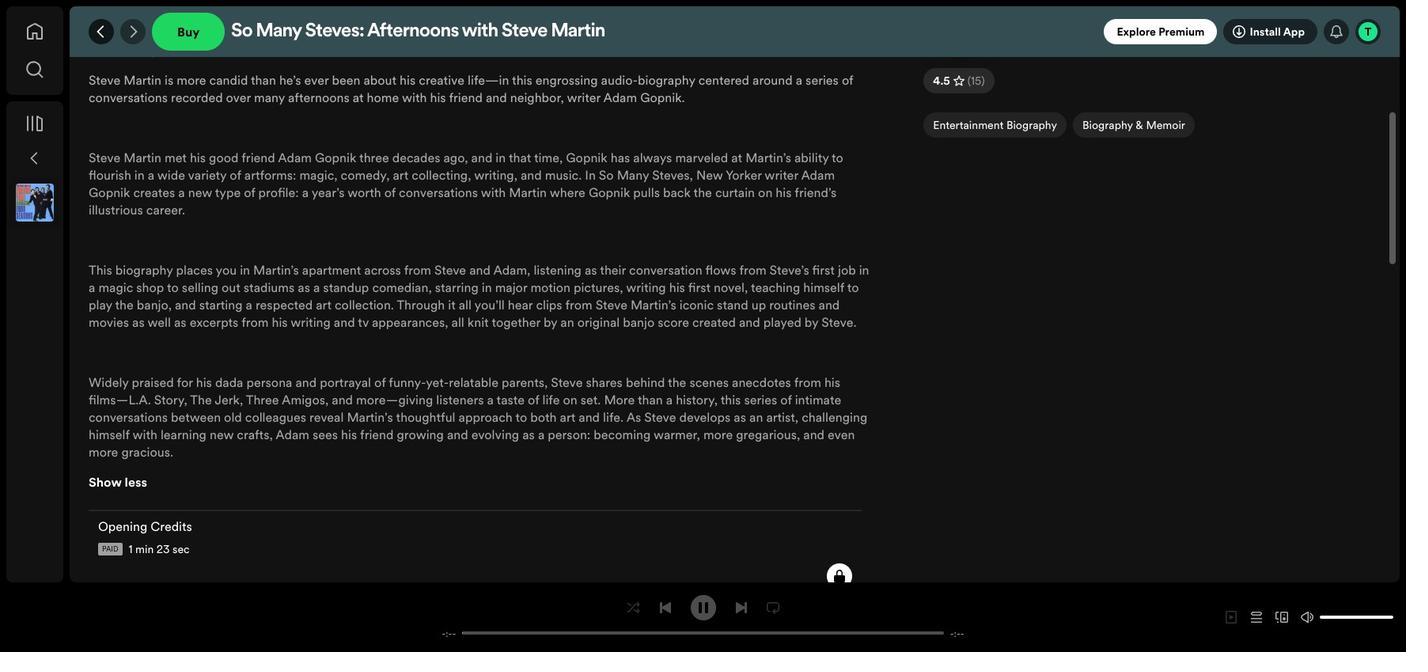 Task type: describe. For each thing, give the bounding box(es) containing it.
1
[[129, 541, 133, 557]]

and right ago,
[[471, 149, 493, 166]]

main element
[[6, 6, 63, 583]]

an inside widely praised for his dada persona and portrayal of funny-yet-relatable parents, steve shares behind the scenes anecdotes from his films―l.a. story, the jerk, three amigos, and more―giving listeners a taste of life on set. more than a history, this series of intimate conversations between old colleagues reveal martin's thoughtful approach to both art and life. as steve develops as an artist, challenging himself with learning new crafts, adam sees his friend growing and evolving as a person: becoming warmer, more gregarious, and even more gracious.
[[750, 408, 763, 426]]

together
[[492, 313, 541, 331]]

sec
[[173, 541, 190, 557]]

2 - from the left
[[452, 626, 456, 640]]

biography inside option
[[1083, 117, 1133, 133]]

previous image
[[659, 601, 672, 614]]

three
[[359, 149, 389, 166]]

score
[[658, 313, 689, 331]]

2 horizontal spatial more
[[704, 426, 733, 443]]

in right job
[[859, 261, 870, 279]]

jerk,
[[215, 391, 243, 408]]

from right flows
[[740, 261, 767, 279]]

a right creates
[[178, 184, 185, 201]]

curtain
[[715, 184, 755, 201]]

well
[[148, 313, 171, 331]]

gopnik left creates
[[89, 184, 130, 201]]

and right amigos,
[[332, 391, 353, 408]]

explore premium
[[1117, 24, 1205, 40]]

profile:
[[259, 184, 299, 201]]

martin's
[[347, 408, 393, 426]]

paid
[[102, 545, 118, 554]]

as right stadiums
[[298, 279, 310, 296]]

anecdotes
[[732, 374, 791, 391]]

2 -:-- from the left
[[950, 626, 965, 640]]

steve inside top bar and user menu element
[[502, 22, 548, 41]]

steve down their
[[596, 296, 628, 313]]

0 vertical spatial writing
[[626, 279, 666, 296]]

play
[[89, 296, 112, 313]]

biography inside this biography places you in martin's apartment across from steve and adam, listening as their conversation flows from steve's first job in a magic shop to selling out stadiums as a standup comedian, starring in major motion pictures, writing his first novel, teaching himself to play the banjo, and starting a respected art collection. through it all you'll hear clips from steve martin's iconic stand up routines and movies as well as excerpts from his writing and tv appearances, all knit together by an original banjo score created and played by steve.
[[115, 261, 173, 279]]

show
[[89, 473, 122, 491]]

yet-
[[426, 374, 449, 391]]

movies
[[89, 313, 129, 331]]

about
[[364, 71, 397, 89]]

behind
[[626, 374, 665, 391]]

in
[[585, 166, 596, 184]]

with inside the steve martin met his good friend adam gopnik three decades ago, and in that time, gopnik has always marveled at martin's ability to flourish in a wide variety of artforms: magic, comedy, art collecting, writing, and music. in so many steves, new yorker writer adam gopnik creates a new type of profile: a year's worth of conversations with martin where gopnik pulls back the curtain on his friend's illustrious career.
[[481, 184, 506, 201]]

2 by from the left
[[805, 313, 819, 331]]

stand
[[717, 296, 749, 313]]

martin down that
[[509, 184, 547, 201]]

taste
[[497, 391, 525, 408]]

than inside widely praised for his dada persona and portrayal of funny-yet-relatable parents, steve shares behind the scenes anecdotes from his films―l.a. story, the jerk, three amigos, and more―giving listeners a taste of life on set. more than a history, this series of intimate conversations between old colleagues reveal martin's thoughtful approach to both art and life. as steve develops as an artist, challenging himself with learning new crafts, adam sees his friend growing and evolving as a person: becoming warmer, more gregarious, and even more gracious.
[[638, 391, 663, 408]]

a left year's
[[302, 184, 309, 201]]

intimate
[[795, 391, 841, 408]]

buy button
[[152, 13, 225, 51]]

from down stadiums
[[242, 313, 269, 331]]

steve inside the steve martin met his good friend adam gopnik three decades ago, and in that time, gopnik has always marveled at martin's ability to flourish in a wide variety of artforms: magic, comedy, art collecting, writing, and music. in so many steves, new yorker writer adam gopnik creates a new type of profile: a year's worth of conversations with martin where gopnik pulls back the curtain on his friend's illustrious career.
[[89, 149, 120, 166]]

1 min 23 sec
[[129, 541, 190, 557]]

and left adam,
[[469, 261, 491, 279]]

a left standup
[[313, 279, 320, 296]]

widely praised for his dada persona and portrayal of funny-yet-relatable parents, steve shares behind the scenes anecdotes from his films―l.a. story, the jerk, three amigos, and more―giving listeners a taste of life on set. more than a history, this series of intimate conversations between old colleagues reveal martin's thoughtful approach to both art and life. as steve develops as an artist, challenging himself with learning new crafts, adam sees his friend growing and evolving as a person: becoming warmer, more gregarious, and even more gracious.
[[89, 374, 868, 461]]

many inside the steve martin met his good friend adam gopnik three decades ago, and in that time, gopnik has always marveled at martin's ability to flourish in a wide variety of artforms: magic, comedy, art collecting, writing, and music. in so many steves, new yorker writer adam gopnik creates a new type of profile: a year's worth of conversations with martin where gopnik pulls back the curtain on his friend's illustrious career.
[[617, 166, 649, 184]]

0 horizontal spatial writing
[[291, 313, 331, 331]]

so many steves image
[[933, 0, 984, 40]]

go back image
[[95, 25, 108, 38]]

his right about
[[400, 71, 416, 89]]

of right type
[[244, 184, 255, 201]]

his up challenging
[[825, 374, 841, 391]]

and left 'tv'
[[334, 313, 355, 331]]

opening credits
[[98, 518, 192, 535]]

recommended
[[89, 5, 175, 22]]

of right variety on the left top of the page
[[230, 166, 241, 184]]

a right out on the left
[[246, 296, 252, 313]]

clips
[[536, 296, 562, 313]]

4.5
[[933, 73, 950, 89]]

on inside widely praised for his dada persona and portrayal of funny-yet-relatable parents, steve shares behind the scenes anecdotes from his films―l.a. story, the jerk, three amigos, and more―giving listeners a taste of life on set. more than a history, this series of intimate conversations between old colleagues reveal martin's thoughtful approach to both art and life. as steve develops as an artist, challenging himself with learning new crafts, adam sees his friend growing and evolving as a person: becoming warmer, more gregarious, and even more gracious.
[[563, 391, 578, 408]]

in right you
[[240, 261, 250, 279]]

funny-
[[389, 374, 426, 391]]

as right evolving
[[523, 426, 535, 443]]

than inside steve martin is more candid than he's ever been about his creative life—in this engrossing audio-biography centered around a series of conversations recorded over many afternoons at home with his friend and neighbor, writer adam gopnik.
[[251, 71, 276, 89]]

around
[[753, 71, 793, 89]]

of left funny-
[[374, 374, 386, 391]]

of inside steve martin is more candid than he's ever been about his creative life—in this engrossing audio-biography centered around a series of conversations recorded over many afternoons at home with his friend and neighbor, writer adam gopnik.
[[842, 71, 854, 89]]

at inside the steve martin met his good friend adam gopnik three decades ago, and in that time, gopnik has always marveled at martin's ability to flourish in a wide variety of artforms: magic, comedy, art collecting, writing, and music. in so many steves, new yorker writer adam gopnik creates a new type of profile: a year's worth of conversations with martin where gopnik pulls back the curtain on his friend's illustrious career.
[[732, 149, 743, 166]]

shares
[[586, 374, 623, 391]]

t
[[1365, 24, 1372, 40]]

he's
[[279, 71, 301, 89]]

life—in
[[468, 71, 509, 89]]

a left taste
[[487, 391, 494, 408]]

of right worth
[[384, 184, 396, 201]]

friend's
[[795, 184, 837, 201]]

between
[[171, 408, 221, 426]]

played
[[764, 313, 802, 331]]

banjo,
[[137, 296, 172, 313]]

steve inside steve martin is more candid than he's ever been about his creative life—in this engrossing audio-biography centered around a series of conversations recorded over many afternoons at home with his friend and neighbor, writer adam gopnik.
[[89, 71, 120, 89]]

Disable repeat checkbox
[[760, 595, 786, 620]]

creative
[[419, 71, 465, 89]]

and right persona
[[296, 374, 317, 391]]

and left music.
[[521, 166, 542, 184]]

banjo
[[623, 313, 655, 331]]

1 :- from the left
[[446, 626, 452, 640]]

a left history,
[[666, 391, 673, 408]]

conversations inside steve martin is more candid than he's ever been about his creative life—in this engrossing audio-biography centered around a series of conversations recorded over many afternoons at home with his friend and neighbor, writer adam gopnik.
[[89, 89, 168, 106]]

pause image
[[697, 601, 710, 614]]

collecting,
[[412, 166, 471, 184]]

from right clips
[[566, 296, 593, 313]]

as left their
[[585, 261, 597, 279]]

gracious.
[[121, 443, 173, 461]]

on inside the steve martin met his good friend adam gopnik three decades ago, and in that time, gopnik has always marveled at martin's ability to flourish in a wide variety of artforms: magic, comedy, art collecting, writing, and music. in so many steves, new yorker writer adam gopnik creates a new type of profile: a year's worth of conversations with martin where gopnik pulls back the curtain on his friend's illustrious career.
[[758, 184, 773, 201]]

ago,
[[444, 149, 468, 166]]

himself inside widely praised for his dada persona and portrayal of funny-yet-relatable parents, steve shares behind the scenes anecdotes from his films―l.a. story, the jerk, three amigos, and more―giving listeners a taste of life on set. more than a history, this series of intimate conversations between old colleagues reveal martin's thoughtful approach to both art and life. as steve develops as an artist, challenging himself with learning new crafts, adam sees his friend growing and evolving as a person: becoming warmer, more gregarious, and even more gracious.
[[89, 426, 130, 443]]

starting
[[199, 296, 243, 313]]

memoir
[[1146, 117, 1186, 133]]

steve up it
[[434, 261, 466, 279]]

the inside widely praised for his dada persona and portrayal of funny-yet-relatable parents, steve shares behind the scenes anecdotes from his films―l.a. story, the jerk, three amigos, and more―giving listeners a taste of life on set. more than a history, this series of intimate conversations between old colleagues reveal martin's thoughtful approach to both art and life. as steve develops as an artist, challenging himself with learning new crafts, adam sees his friend growing and evolving as a person: becoming warmer, more gregarious, and even more gracious.
[[668, 374, 687, 391]]

excerpts
[[190, 313, 239, 331]]

0 horizontal spatial martin's
[[253, 261, 299, 279]]

afternoons
[[367, 22, 459, 41]]

decades
[[392, 149, 440, 166]]

of left 'life' on the left of page
[[528, 391, 539, 408]]

creates
[[133, 184, 175, 201]]

so inside the steve martin met his good friend adam gopnik three decades ago, and in that time, gopnik has always marveled at martin's ability to flourish in a wide variety of artforms: magic, comedy, art collecting, writing, and music. in so many steves, new yorker writer adam gopnik creates a new type of profile: a year's worth of conversations with martin where gopnik pulls back the curtain on his friend's illustrious career.
[[599, 166, 614, 184]]

0 horizontal spatial first
[[688, 279, 711, 296]]

illustrious
[[89, 201, 143, 218]]

to inside the steve martin met his good friend adam gopnik three decades ago, and in that time, gopnik has always marveled at martin's ability to flourish in a wide variety of artforms: magic, comedy, art collecting, writing, and music. in so many steves, new yorker writer adam gopnik creates a new type of profile: a year's worth of conversations with martin where gopnik pulls back the curtain on his friend's illustrious career.
[[832, 149, 844, 166]]

player controls element
[[424, 595, 982, 640]]

learning
[[161, 426, 207, 443]]

buy
[[177, 23, 200, 40]]

show less button
[[89, 473, 147, 491]]

0 horizontal spatial more
[[89, 443, 118, 461]]

his down stadiums
[[272, 313, 288, 331]]

more
[[604, 391, 635, 408]]

out
[[222, 279, 240, 296]]

and left even
[[804, 426, 825, 443]]

steve right as
[[644, 408, 676, 426]]

1 horizontal spatial martin's
[[631, 296, 677, 313]]

art inside the steve martin met his good friend adam gopnik three decades ago, and in that time, gopnik has always marveled at martin's ability to flourish in a wide variety of artforms: magic, comedy, art collecting, writing, and music. in so many steves, new yorker writer adam gopnik creates a new type of profile: a year's worth of conversations with martin where gopnik pulls back the curtain on his friend's illustrious career.
[[393, 166, 409, 184]]

gopnik up year's
[[315, 149, 356, 166]]

&
[[1136, 117, 1144, 133]]

4 - from the left
[[961, 626, 965, 640]]

set.
[[581, 391, 601, 408]]

martin,
[[195, 41, 236, 59]]

a left magic
[[89, 279, 95, 296]]

and down listeners
[[447, 426, 468, 443]]

adam inside steve martin is more candid than he's ever been about his creative life—in this engrossing audio-biography centered around a series of conversations recorded over many afternoons at home with his friend and neighbor, writer adam gopnik.
[[603, 89, 637, 106]]

gopnik up he's
[[276, 41, 317, 59]]

opening credits group
[[89, 511, 862, 595]]

search image
[[25, 60, 44, 79]]

the inside this biography places you in martin's apartment across from steve and adam, listening as their conversation flows from steve's first job in a magic shop to selling out stadiums as a standup comedian, starring in major motion pictures, writing his first novel, teaching himself to play the banjo, and starting a respected art collection. through it all you'll hear clips from steve martin's iconic stand up routines and movies as well as excerpts from his writing and tv appearances, all knit together by an original banjo score created and played by steve.
[[115, 296, 134, 313]]

martin inside top bar and user menu element
[[551, 22, 605, 41]]

develops
[[679, 408, 731, 426]]

to right shop
[[167, 279, 179, 296]]

more―giving
[[356, 391, 433, 408]]

his right sees
[[341, 426, 357, 443]]

new inside the steve martin met his good friend adam gopnik three decades ago, and in that time, gopnik has always marveled at martin's ability to flourish in a wide variety of artforms: magic, comedy, art collecting, writing, and music. in so many steves, new yorker writer adam gopnik creates a new type of profile: a year's worth of conversations with martin where gopnik pulls back the curtain on his friend's illustrious career.
[[188, 184, 212, 201]]

steves,
[[652, 166, 693, 184]]

at inside steve martin is more candid than he's ever been about his creative life—in this engrossing audio-biography centered around a series of conversations recorded over many afternoons at home with his friend and neighbor, writer adam gopnik.
[[353, 89, 364, 106]]

apartment
[[302, 261, 361, 279]]

yorker
[[726, 166, 762, 184]]

portrayal
[[320, 374, 371, 391]]

engrossing
[[536, 71, 598, 89]]

in right flourish
[[134, 166, 145, 184]]

centered
[[699, 71, 750, 89]]

this inside widely praised for his dada persona and portrayal of funny-yet-relatable parents, steve shares behind the scenes anecdotes from his films―l.a. story, the jerk, three amigos, and more―giving listeners a taste of life on set. more than a history, this series of intimate conversations between old colleagues reveal martin's thoughtful approach to both art and life. as steve develops as an artist, challenging himself with learning new crafts, adam sees his friend growing and evolving as a person: becoming warmer, more gregarious, and even more gracious.
[[721, 391, 741, 408]]

as right develops on the bottom of page
[[734, 408, 746, 426]]

audio-
[[601, 71, 638, 89]]

volume high image
[[1301, 611, 1314, 624]]

martin's inside the steve martin met his good friend adam gopnik three decades ago, and in that time, gopnik has always marveled at martin's ability to flourish in a wide variety of artforms: magic, comedy, art collecting, writing, and music. in so many steves, new yorker writer adam gopnik creates a new type of profile: a year's worth of conversations with martin where gopnik pulls back the curtain on his friend's illustrious career.
[[746, 149, 791, 166]]

art inside widely praised for his dada persona and portrayal of funny-yet-relatable parents, steve shares behind the scenes anecdotes from his films―l.a. story, the jerk, three amigos, and more―giving listeners a taste of life on set. more than a history, this series of intimate conversations between old colleagues reveal martin's thoughtful approach to both art and life. as steve develops as an artist, challenging himself with learning new crafts, adam sees his friend growing and evolving as a person: becoming warmer, more gregarious, and even more gracious.
[[560, 408, 576, 426]]

explore premium button
[[1105, 19, 1218, 44]]

conversation
[[629, 261, 703, 279]]

wide
[[157, 166, 185, 184]]

novel,
[[714, 279, 748, 296]]

)
[[982, 73, 985, 89]]

an inside this biography places you in martin's apartment across from steve and adam, listening as their conversation flows from steve's first job in a magic shop to selling out stadiums as a standup comedian, starring in major motion pictures, writing his first novel, teaching himself to play the banjo, and starting a respected art collection. through it all you'll hear clips from steve martin's iconic stand up routines and movies as well as excerpts from his writing and tv appearances, all knit together by an original banjo score created and played by steve.
[[561, 313, 574, 331]]

in left that
[[496, 149, 506, 166]]

all left knit
[[452, 313, 464, 331]]

friend inside the steve martin met his good friend adam gopnik three decades ago, and in that time, gopnik has always marveled at martin's ability to flourish in a wide variety of artforms: magic, comedy, art collecting, writing, and music. in so many steves, new yorker writer adam gopnik creates a new type of profile: a year's worth of conversations with martin where gopnik pulls back the curtain on his friend's illustrious career.
[[242, 149, 275, 166]]

a left person:
[[538, 426, 545, 443]]

15
[[971, 73, 982, 89]]

is
[[165, 71, 174, 89]]

1 - from the left
[[442, 626, 446, 640]]

with inside top bar and user menu element
[[462, 22, 498, 41]]

gopnik left has
[[566, 149, 608, 166]]

many
[[254, 89, 285, 106]]

(
[[968, 73, 971, 89]]



Task type: vqa. For each thing, say whether or not it's contained in the screenshot.
Lace It (with Eminem & benny blanco) E
no



Task type: locate. For each thing, give the bounding box(es) containing it.
of right around at the right of the page
[[842, 71, 854, 89]]

2 horizontal spatial the
[[694, 184, 712, 201]]

0 vertical spatial many
[[256, 22, 302, 41]]

art inside this biography places you in martin's apartment across from steve and adam, listening as their conversation flows from steve's first job in a magic shop to selling out stadiums as a standup comedian, starring in major motion pictures, writing his first novel, teaching himself to play the banjo, and starting a respected art collection. through it all you'll hear clips from steve martin's iconic stand up routines and movies as well as excerpts from his writing and tv appearances, all knit together by an original banjo score created and played by steve.
[[316, 296, 332, 313]]

writer
[[567, 89, 601, 106], [765, 166, 799, 184]]

1 vertical spatial writing
[[291, 313, 331, 331]]

friend up ago,
[[449, 89, 483, 106]]

parents,
[[502, 374, 548, 391]]

new inside widely praised for his dada persona and portrayal of funny-yet-relatable parents, steve shares behind the scenes anecdotes from his films―l.a. story, the jerk, three amigos, and more―giving listeners a taste of life on set. more than a history, this series of intimate conversations between old colleagues reveal martin's thoughtful approach to both art and life. as steve develops as an artist, challenging himself with learning new crafts, adam sees his friend growing and evolving as a person: becoming warmer, more gregarious, and even more gracious.
[[210, 426, 234, 443]]

this
[[89, 261, 112, 279]]

1 horizontal spatial friend
[[360, 426, 394, 443]]

from inside widely praised for his dada persona and portrayal of funny-yet-relatable parents, steve shares behind the scenes anecdotes from his films―l.a. story, the jerk, three amigos, and more―giving listeners a taste of life on set. more than a history, this series of intimate conversations between old colleagues reveal martin's thoughtful approach to both art and life. as steve develops as an artist, challenging himself with learning new crafts, adam sees his friend growing and evolving as a person: becoming warmer, more gregarious, and even more gracious.
[[794, 374, 822, 391]]

with inside widely praised for his dada persona and portrayal of funny-yet-relatable parents, steve shares behind the scenes anecdotes from his films―l.a. story, the jerk, three amigos, and more―giving listeners a taste of life on set. more than a history, this series of intimate conversations between old colleagues reveal martin's thoughtful approach to both art and life. as steve develops as an artist, challenging himself with learning new crafts, adam sees his friend growing and evolving as a person: becoming warmer, more gregarious, and even more gracious.
[[133, 426, 157, 443]]

writer left audio-
[[567, 89, 601, 106]]

1 vertical spatial at
[[732, 149, 743, 166]]

time,
[[534, 149, 563, 166]]

home image
[[25, 22, 44, 41]]

paid element
[[98, 543, 122, 556]]

adam left gopnik.
[[603, 89, 637, 106]]

that
[[509, 149, 531, 166]]

biography & memoir link
[[1073, 112, 1195, 144]]

-:--
[[442, 626, 456, 640], [950, 626, 965, 640]]

the right play at top left
[[115, 296, 134, 313]]

disable repeat image
[[767, 601, 779, 614]]

than left he's
[[251, 71, 276, 89]]

first left novel,
[[688, 279, 711, 296]]

his left friend's
[[776, 184, 792, 201]]

1 vertical spatial series
[[744, 391, 777, 408]]

and right the banjo,
[[175, 296, 196, 313]]

0 vertical spatial new
[[188, 184, 212, 201]]

martin up engrossing
[[551, 22, 605, 41]]

by
[[544, 313, 557, 331], [805, 313, 819, 331]]

0 horizontal spatial an
[[561, 313, 574, 331]]

1 horizontal spatial so
[[599, 166, 614, 184]]

1 horizontal spatial this
[[721, 391, 741, 408]]

top bar and user menu element
[[70, 6, 1400, 57]]

0 horizontal spatial himself
[[89, 426, 130, 443]]

selling
[[182, 279, 218, 296]]

1 horizontal spatial by
[[805, 313, 819, 331]]

an left artist, at the right of page
[[750, 408, 763, 426]]

1 vertical spatial the
[[115, 296, 134, 313]]

1 vertical spatial than
[[638, 391, 663, 408]]

an left the "original"
[[561, 313, 574, 331]]

amigos,
[[282, 391, 329, 408]]

to right the ability
[[832, 149, 844, 166]]

0 vertical spatial writer
[[567, 89, 601, 106]]

many inside top bar and user menu element
[[256, 22, 302, 41]]

and left played
[[739, 313, 760, 331]]

0 vertical spatial than
[[251, 71, 276, 89]]

standup
[[323, 279, 369, 296]]

1 horizontal spatial -:--
[[950, 626, 965, 640]]

group
[[9, 177, 60, 228]]

2 vertical spatial friend
[[360, 426, 394, 443]]

art right both
[[560, 408, 576, 426]]

1 horizontal spatial first
[[813, 261, 835, 279]]

himself down films―l.a.
[[89, 426, 130, 443]]

this inside steve martin is more candid than he's ever been about his creative life—in this engrossing audio-biography centered around a series of conversations recorded over many afternoons at home with his friend and neighbor, writer adam gopnik.
[[512, 71, 533, 89]]

appearances,
[[372, 313, 448, 331]]

1 horizontal spatial than
[[638, 391, 663, 408]]

so many steves: afternoons with steve martin
[[231, 22, 605, 41]]

so inside top bar and user menu element
[[231, 22, 253, 41]]

2 vertical spatial conversations
[[89, 408, 168, 426]]

more down history,
[[704, 426, 733, 443]]

0 vertical spatial an
[[561, 313, 574, 331]]

0 vertical spatial biography
[[638, 71, 695, 89]]

steve up illustrious
[[89, 149, 120, 166]]

1 vertical spatial new
[[210, 426, 234, 443]]

a right around at the right of the page
[[796, 71, 803, 89]]

1 horizontal spatial art
[[393, 166, 409, 184]]

from up artist, at the right of page
[[794, 374, 822, 391]]

more
[[177, 71, 206, 89], [704, 426, 733, 443], [89, 443, 118, 461]]

over
[[226, 89, 251, 106]]

all right it
[[459, 296, 472, 313]]

pulls
[[633, 184, 660, 201]]

1 horizontal spatial writer
[[765, 166, 799, 184]]

2 horizontal spatial friend
[[449, 89, 483, 106]]

friend inside widely praised for his dada persona and portrayal of funny-yet-relatable parents, steve shares behind the scenes anecdotes from his films―l.a. story, the jerk, three amigos, and more―giving listeners a taste of life on set. more than a history, this series of intimate conversations between old colleagues reveal martin's thoughtful approach to both art and life. as steve develops as an artist, challenging himself with learning new crafts, adam sees his friend growing and evolving as a person: becoming warmer, more gregarious, and even more gracious.
[[360, 426, 394, 443]]

biography inside steve martin is more candid than he's ever been about his creative life—in this engrossing audio-biography centered around a series of conversations recorded over many afternoons at home with his friend and neighbor, writer adam gopnik.
[[638, 71, 695, 89]]

1 vertical spatial martin's
[[253, 261, 299, 279]]

and inside steve martin is more candid than he's ever been about his creative life—in this engrossing audio-biography centered around a series of conversations recorded over many afternoons at home with his friend and neighbor, writer adam gopnik.
[[486, 89, 507, 106]]

dada
[[215, 374, 243, 391]]

install app
[[1250, 24, 1305, 40]]

with right home at the left of the page
[[402, 89, 427, 106]]

biography inside checkbox
[[1007, 117, 1057, 133]]

1 biography from the left
[[1007, 117, 1057, 133]]

so right in
[[599, 166, 614, 184]]

0 vertical spatial so
[[231, 22, 253, 41]]

with
[[462, 22, 498, 41], [402, 89, 427, 106], [481, 184, 506, 201], [133, 426, 157, 443]]

1 vertical spatial friend
[[242, 149, 275, 166]]

1 horizontal spatial biography
[[638, 71, 695, 89]]

home
[[367, 89, 399, 106]]

narrated by steve martin, adam gopnik
[[89, 41, 317, 59]]

group inside main element
[[9, 177, 60, 228]]

history,
[[676, 391, 718, 408]]

1 horizontal spatial series
[[806, 71, 839, 89]]

has
[[611, 149, 630, 166]]

0 horizontal spatial so
[[231, 22, 253, 41]]

0 vertical spatial at
[[353, 89, 364, 106]]

of left intimate
[[781, 391, 792, 408]]

0 horizontal spatial biography
[[1007, 117, 1057, 133]]

good
[[209, 149, 239, 166]]

conversations inside the steve martin met his good friend adam gopnik three decades ago, and in that time, gopnik has always marveled at martin's ability to flourish in a wide variety of artforms: magic, comedy, art collecting, writing, and music. in so many steves, new yorker writer adam gopnik creates a new type of profile: a year's worth of conversations with martin where gopnik pulls back the curtain on his friend's illustrious career.
[[399, 184, 478, 201]]

0 horizontal spatial the
[[115, 296, 134, 313]]

0 horizontal spatial biography
[[115, 261, 173, 279]]

1 by from the left
[[544, 313, 557, 331]]

routines
[[769, 296, 816, 313]]

widely
[[89, 374, 129, 391]]

3 - from the left
[[950, 626, 954, 640]]

0 horizontal spatial friend
[[242, 149, 275, 166]]

2 vertical spatial the
[[668, 374, 687, 391]]

0 horizontal spatial by
[[544, 313, 557, 331]]

artforms:
[[244, 166, 296, 184]]

art right three
[[393, 166, 409, 184]]

1 -:-- from the left
[[442, 626, 456, 640]]

0 vertical spatial himself
[[804, 279, 845, 296]]

been
[[332, 71, 360, 89]]

candid
[[209, 71, 248, 89]]

gregarious,
[[736, 426, 800, 443]]

adam inside widely praised for his dada persona and portrayal of funny-yet-relatable parents, steve shares behind the scenes anecdotes from his films―l.a. story, the jerk, three amigos, and more―giving listeners a taste of life on set. more than a history, this series of intimate conversations between old colleagues reveal martin's thoughtful approach to both art and life. as steve develops as an artist, challenging himself with learning new crafts, adam sees his friend growing and evolving as a person: becoming warmer, more gregarious, and even more gracious.
[[276, 426, 309, 443]]

to inside widely praised for his dada persona and portrayal of funny-yet-relatable parents, steve shares behind the scenes anecdotes from his films―l.a. story, the jerk, three amigos, and more―giving listeners a taste of life on set. more than a history, this series of intimate conversations between old colleagues reveal martin's thoughtful approach to both art and life. as steve develops as an artist, challenging himself with learning new crafts, adam sees his friend growing and evolving as a person: becoming warmer, more gregarious, and even more gracious.
[[516, 408, 527, 426]]

0 horizontal spatial series
[[744, 391, 777, 408]]

martin
[[551, 22, 605, 41], [124, 71, 161, 89], [124, 149, 161, 166], [509, 184, 547, 201]]

0 vertical spatial friend
[[449, 89, 483, 106]]

than
[[251, 71, 276, 89], [638, 391, 663, 408]]

more up show on the bottom left of page
[[89, 443, 118, 461]]

0 vertical spatial the
[[694, 184, 712, 201]]

next image
[[735, 601, 748, 614]]

0 horizontal spatial -:--
[[442, 626, 456, 640]]

so
[[231, 22, 253, 41], [599, 166, 614, 184]]

biography left &
[[1083, 117, 1133, 133]]

ability
[[795, 149, 829, 166]]

with left learning
[[133, 426, 157, 443]]

and right routines
[[819, 296, 840, 313]]

install
[[1250, 24, 1281, 40]]

adam right yorker
[[801, 166, 835, 184]]

0 vertical spatial martin's
[[746, 149, 791, 166]]

a inside steve martin is more candid than he's ever been about his creative life—in this engrossing audio-biography centered around a series of conversations recorded over many afternoons at home with his friend and neighbor, writer adam gopnik.
[[796, 71, 803, 89]]

2 horizontal spatial martin's
[[746, 149, 791, 166]]

2 horizontal spatial art
[[560, 408, 576, 426]]

for
[[177, 374, 193, 391]]

himself up steve.
[[804, 279, 845, 296]]

Entertainment Biography checkbox
[[924, 112, 1067, 138]]

by right together
[[544, 313, 557, 331]]

biography
[[638, 71, 695, 89], [115, 261, 173, 279]]

0 vertical spatial series
[[806, 71, 839, 89]]

a left wide
[[148, 166, 154, 184]]

martin left is
[[124, 71, 161, 89]]

23
[[157, 541, 170, 557]]

relatable
[[449, 374, 499, 391]]

martin inside steve martin is more candid than he's ever been about his creative life—in this engrossing audio-biography centered around a series of conversations recorded over many afternoons at home with his friend and neighbor, writer adam gopnik.
[[124, 71, 161, 89]]

biography up the banjo,
[[115, 261, 173, 279]]

1 vertical spatial so
[[599, 166, 614, 184]]

writing,
[[474, 166, 518, 184]]

friend right good
[[242, 149, 275, 166]]

2 :- from the left
[[954, 626, 961, 640]]

conversations down narrated
[[89, 89, 168, 106]]

biography left centered
[[638, 71, 695, 89]]

stadiums
[[244, 279, 295, 296]]

1 vertical spatial on
[[563, 391, 578, 408]]

enable shuffle image
[[627, 601, 640, 614]]

1 horizontal spatial the
[[668, 374, 687, 391]]

as left well
[[132, 313, 145, 331]]

this
[[512, 71, 533, 89], [721, 391, 741, 408]]

with right collecting,
[[481, 184, 506, 201]]

0 horizontal spatial art
[[316, 296, 332, 313]]

his right met
[[190, 149, 206, 166]]

1 horizontal spatial himself
[[804, 279, 845, 296]]

0 horizontal spatial many
[[256, 22, 302, 41]]

the inside the steve martin met his good friend adam gopnik three decades ago, and in that time, gopnik has always marveled at martin's ability to flourish in a wide variety of artforms: magic, comedy, art collecting, writing, and music. in so many steves, new yorker writer adam gopnik creates a new type of profile: a year's worth of conversations with martin where gopnik pulls back the curtain on his friend's illustrious career.
[[694, 184, 712, 201]]

steve martin met his good friend adam gopnik three decades ago, and in that time, gopnik has always marveled at martin's ability to flourish in a wide variety of artforms: magic, comedy, art collecting, writing, and music. in so many steves, new yorker writer adam gopnik creates a new type of profile: a year's worth of conversations with martin where gopnik pulls back the curtain on his friend's illustrious career.
[[89, 149, 844, 218]]

writing up banjo at the left of page
[[626, 279, 666, 296]]

worth
[[348, 184, 381, 201]]

flourish
[[89, 166, 131, 184]]

writer right yorker
[[765, 166, 799, 184]]

an
[[561, 313, 574, 331], [750, 408, 763, 426]]

1 vertical spatial this
[[721, 391, 741, 408]]

many left the steves,
[[617, 166, 649, 184]]

writing down standup
[[291, 313, 331, 331]]

as right well
[[174, 313, 187, 331]]

on right the 'curtain'
[[758, 184, 773, 201]]

martin's down conversation
[[631, 296, 677, 313]]

comedy,
[[341, 166, 390, 184]]

afternoons
[[288, 89, 350, 106]]

connect to a device image
[[1276, 611, 1289, 624]]

the
[[190, 391, 212, 408]]

both
[[531, 408, 557, 426]]

as
[[627, 408, 641, 426]]

conversations inside widely praised for his dada persona and portrayal of funny-yet-relatable parents, steve shares behind the scenes anecdotes from his films―l.a. story, the jerk, three amigos, and more―giving listeners a taste of life on set. more than a history, this series of intimate conversations between old colleagues reveal martin's thoughtful approach to both art and life. as steve develops as an artist, challenging himself with learning new crafts, adam sees his friend growing and evolving as a person: becoming warmer, more gregarious, and even more gracious.
[[89, 408, 168, 426]]

series inside widely praised for his dada persona and portrayal of funny-yet-relatable parents, steve shares behind the scenes anecdotes from his films―l.a. story, the jerk, three amigos, and more―giving listeners a taste of life on set. more than a history, this series of intimate conversations between old colleagues reveal martin's thoughtful approach to both art and life. as steve develops as an artist, challenging himself with learning new crafts, adam sees his friend growing and evolving as a person: becoming warmer, more gregarious, and even more gracious.
[[744, 391, 777, 408]]

with inside steve martin is more candid than he's ever been about his creative life—in this engrossing audio-biography centered around a series of conversations recorded over many afternoons at home with his friend and neighbor, writer adam gopnik.
[[402, 89, 427, 106]]

gopnik.
[[640, 89, 685, 106]]

1 vertical spatial an
[[750, 408, 763, 426]]

his left life—in
[[430, 89, 446, 106]]

writer inside the steve martin met his good friend adam gopnik three decades ago, and in that time, gopnik has always marveled at martin's ability to flourish in a wide variety of artforms: magic, comedy, art collecting, writing, and music. in so many steves, new yorker writer adam gopnik creates a new type of profile: a year's worth of conversations with martin where gopnik pulls back the curtain on his friend's illustrious career.
[[765, 166, 799, 184]]

1 horizontal spatial an
[[750, 408, 763, 426]]

2 vertical spatial martin's
[[631, 296, 677, 313]]

explore
[[1117, 24, 1156, 40]]

1 vertical spatial himself
[[89, 426, 130, 443]]

1 horizontal spatial writing
[[626, 279, 666, 296]]

1 horizontal spatial many
[[617, 166, 649, 184]]

biography & memoir
[[1083, 117, 1186, 133]]

as
[[585, 261, 597, 279], [298, 279, 310, 296], [132, 313, 145, 331], [174, 313, 187, 331], [734, 408, 746, 426], [523, 426, 535, 443]]

1 horizontal spatial biography
[[1083, 117, 1133, 133]]

go forward image
[[127, 25, 139, 38]]

1 horizontal spatial at
[[732, 149, 743, 166]]

1 vertical spatial art
[[316, 296, 332, 313]]

writer inside steve martin is more candid than he's ever been about his creative life—in this engrossing audio-biography centered around a series of conversations recorded over many afternoons at home with his friend and neighbor, writer adam gopnik.
[[567, 89, 601, 106]]

from up 'through'
[[404, 261, 431, 279]]

0 vertical spatial conversations
[[89, 89, 168, 106]]

steve up life—in
[[502, 22, 548, 41]]

praised
[[132, 374, 174, 391]]

1 horizontal spatial on
[[758, 184, 773, 201]]

0 vertical spatial this
[[512, 71, 533, 89]]

0 horizontal spatial writer
[[567, 89, 601, 106]]

hear
[[508, 296, 533, 313]]

ever
[[304, 71, 329, 89]]

0 horizontal spatial :-
[[446, 626, 452, 640]]

gopnik
[[276, 41, 317, 59], [315, 149, 356, 166], [566, 149, 608, 166], [89, 184, 130, 201], [589, 184, 630, 201]]

his up score
[[669, 279, 685, 296]]

scenes
[[690, 374, 729, 391]]

adam up profile:
[[278, 149, 312, 166]]

motion
[[531, 279, 571, 296]]

this right history,
[[721, 391, 741, 408]]

his right for on the left
[[196, 374, 212, 391]]

1 vertical spatial biography
[[115, 261, 173, 279]]

teaching
[[751, 279, 800, 296]]

0 horizontal spatial this
[[512, 71, 533, 89]]

at right new
[[732, 149, 743, 166]]

to up steve.
[[848, 279, 859, 296]]

flows
[[706, 261, 737, 279]]

himself inside this biography places you in martin's apartment across from steve and adam, listening as their conversation flows from steve's first job in a magic shop to selling out stadiums as a standup comedian, starring in major motion pictures, writing his first novel, teaching himself to play the banjo, and starting a respected art collection. through it all you'll hear clips from steve martin's iconic stand up routines and movies as well as excerpts from his writing and tv appearances, all knit together by an original banjo score created and played by steve.
[[804, 279, 845, 296]]

created
[[693, 313, 736, 331]]

steve
[[502, 22, 548, 41], [160, 41, 192, 59], [89, 71, 120, 89], [89, 149, 120, 166], [434, 261, 466, 279], [596, 296, 628, 313], [551, 374, 583, 391], [644, 408, 676, 426]]

this biography places you in martin's apartment across from steve and adam, listening as their conversation flows from steve's first job in a magic shop to selling out stadiums as a standup comedian, starring in major motion pictures, writing his first novel, teaching himself to play the banjo, and starting a respected art collection. through it all you'll hear clips from steve martin's iconic stand up routines and movies as well as excerpts from his writing and tv appearances, all knit together by an original banjo score created and played by steve.
[[89, 261, 870, 331]]

adam right martin,
[[239, 41, 273, 59]]

0 horizontal spatial on
[[563, 391, 578, 408]]

and left life.
[[579, 408, 600, 426]]

and
[[486, 89, 507, 106], [471, 149, 493, 166], [521, 166, 542, 184], [469, 261, 491, 279], [175, 296, 196, 313], [819, 296, 840, 313], [334, 313, 355, 331], [739, 313, 760, 331], [296, 374, 317, 391], [332, 391, 353, 408], [579, 408, 600, 426], [447, 426, 468, 443], [804, 426, 825, 443]]

1 horizontal spatial more
[[177, 71, 206, 89]]

many right $32.00
[[256, 22, 302, 41]]

steve down buy
[[160, 41, 192, 59]]

martin left met
[[124, 149, 161, 166]]

1 horizontal spatial :-
[[954, 626, 961, 640]]

0 horizontal spatial than
[[251, 71, 276, 89]]

new left crafts, at bottom
[[210, 426, 234, 443]]

first left job
[[813, 261, 835, 279]]

0 vertical spatial art
[[393, 166, 409, 184]]

gopnik down has
[[589, 184, 630, 201]]

story,
[[154, 391, 187, 408]]

what's new image
[[1331, 25, 1343, 38]]

more inside steve martin is more candid than he's ever been about his creative life—in this engrossing audio-biography centered around a series of conversations recorded over many afternoons at home with his friend and neighbor, writer adam gopnik.
[[177, 71, 206, 89]]

1 vertical spatial many
[[617, 166, 649, 184]]

places
[[176, 261, 213, 279]]

their
[[600, 261, 626, 279]]

less
[[125, 473, 147, 491]]

2 biography from the left
[[1083, 117, 1133, 133]]

collection.
[[335, 296, 394, 313]]

adam left sees
[[276, 426, 309, 443]]

2 vertical spatial art
[[560, 408, 576, 426]]

0 vertical spatial on
[[758, 184, 773, 201]]

0 horizontal spatial at
[[353, 89, 364, 106]]

1 vertical spatial writer
[[765, 166, 799, 184]]

in left major on the top of page
[[482, 279, 492, 296]]

by left steve.
[[805, 313, 819, 331]]

series inside steve martin is more candid than he's ever been about his creative life—in this engrossing audio-biography centered around a series of conversations recorded over many afternoons at home with his friend and neighbor, writer adam gopnik.
[[806, 71, 839, 89]]

Biography & Memoir checkbox
[[1073, 112, 1195, 138]]

conversations up gracious.
[[89, 408, 168, 426]]

steve left 'shares'
[[551, 374, 583, 391]]

credits
[[151, 518, 192, 535]]

friend down more―giving
[[360, 426, 394, 443]]

friend inside steve martin is more candid than he's ever been about his creative life—in this engrossing audio-biography centered around a series of conversations recorded over many afternoons at home with his friend and neighbor, writer adam gopnik.
[[449, 89, 483, 106]]

1 vertical spatial conversations
[[399, 184, 478, 201]]



